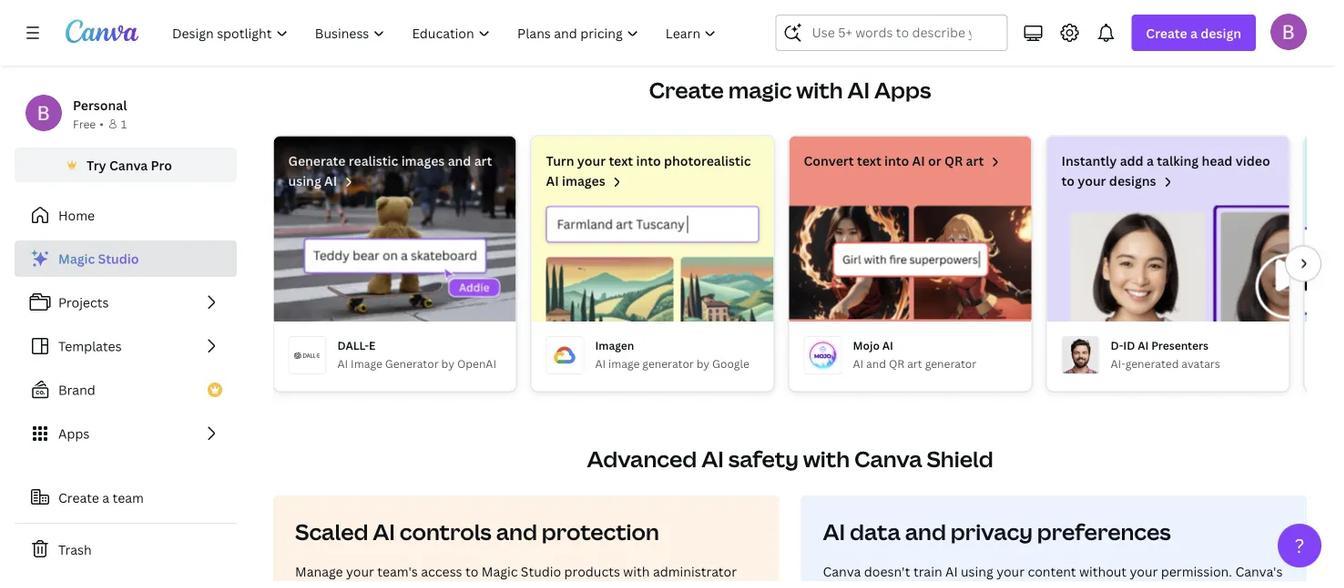 Task type: vqa. For each thing, say whether or not it's contained in the screenshot.
the qr
yes



Task type: locate. For each thing, give the bounding box(es) containing it.
a left design
[[1190, 24, 1198, 41]]

to
[[1062, 172, 1075, 189], [465, 562, 478, 580]]

d-id ai presenters ai-generated avatars
[[1111, 337, 1220, 371]]

2 vertical spatial a
[[102, 489, 109, 506]]

apps down the brand
[[58, 425, 90, 442]]

2 horizontal spatial art
[[966, 152, 984, 169]]

to right access
[[465, 562, 478, 580]]

2 vertical spatial canva
[[823, 562, 861, 580]]

controls
[[400, 517, 492, 546]]

?
[[1295, 532, 1305, 558]]

1 vertical spatial a
[[1147, 152, 1154, 169]]

brand link
[[15, 372, 237, 408]]

0 horizontal spatial apps
[[58, 425, 90, 442]]

magic down home
[[58, 250, 95, 267]]

1 horizontal spatial to
[[1062, 172, 1075, 189]]

ai right train
[[945, 562, 958, 580]]

ai
[[847, 75, 870, 105], [912, 152, 925, 169], [324, 172, 337, 189], [546, 172, 559, 189], [882, 337, 893, 352], [1138, 337, 1149, 352], [337, 356, 348, 371], [595, 356, 606, 371], [853, 356, 864, 371], [701, 444, 724, 474], [373, 517, 395, 546], [823, 517, 845, 546], [945, 562, 958, 580]]

with
[[796, 75, 843, 105], [803, 444, 850, 474], [623, 562, 650, 580]]

1 vertical spatial images
[[562, 172, 605, 189]]

create left design
[[1146, 24, 1187, 41]]

1 horizontal spatial a
[[1147, 152, 1154, 169]]

into
[[636, 152, 661, 169], [884, 152, 909, 169]]

1 vertical spatial qr
[[889, 356, 905, 371]]

1 text from the left
[[609, 152, 633, 169]]

2 by from the left
[[697, 356, 710, 371]]

1 horizontal spatial text
[[857, 152, 881, 169]]

image
[[609, 356, 640, 371]]

into left photorealistic
[[636, 152, 661, 169]]

1 vertical spatial to
[[465, 562, 478, 580]]

by inside the imagen ai image generator by google
[[697, 356, 710, 371]]

0 horizontal spatial create
[[58, 489, 99, 506]]

a inside button
[[102, 489, 109, 506]]

1 by from the left
[[441, 356, 454, 371]]

turn
[[546, 152, 574, 169]]

and down the mojo
[[866, 356, 886, 371]]

0 vertical spatial to
[[1062, 172, 1075, 189]]

magic inside list
[[58, 250, 95, 267]]

2 vertical spatial create
[[58, 489, 99, 506]]

ai down the mojo
[[853, 356, 864, 371]]

0 horizontal spatial a
[[102, 489, 109, 506]]

2 into from the left
[[884, 152, 909, 169]]

art inside generate realistic images and art using ai
[[474, 152, 492, 169]]

create inside button
[[58, 489, 99, 506]]

by left openai
[[441, 356, 454, 371]]

and inside generate realistic images and art using ai
[[448, 152, 471, 169]]

top level navigation element
[[160, 15, 732, 51]]

ai right id
[[1138, 337, 1149, 352]]

1 generator from the left
[[642, 356, 694, 371]]

1 vertical spatial with
[[803, 444, 850, 474]]

advanced ai safety with canva shield
[[587, 444, 993, 474]]

try canva pro button
[[15, 148, 237, 182]]

1 vertical spatial canva
[[854, 444, 922, 474]]

create
[[1146, 24, 1187, 41], [649, 75, 724, 105], [58, 489, 99, 506]]

1 vertical spatial create
[[649, 75, 724, 105]]

text right turn
[[609, 152, 633, 169]]

1 into from the left
[[636, 152, 661, 169]]

1 horizontal spatial images
[[562, 172, 605, 189]]

safety
[[728, 444, 799, 474]]

canva right try on the left top of page
[[109, 156, 148, 174]]

talking
[[1157, 152, 1199, 169]]

text inside turn your text into photorealistic ai images
[[609, 152, 633, 169]]

1 horizontal spatial studio
[[521, 562, 561, 580]]

magic down scaled ai controls and protection
[[482, 562, 518, 580]]

0 vertical spatial images
[[401, 152, 445, 169]]

images right realistic
[[401, 152, 445, 169]]

1 horizontal spatial qr
[[945, 152, 963, 169]]

your left team's
[[346, 562, 374, 580]]

0 vertical spatial qr
[[945, 152, 963, 169]]

2 horizontal spatial a
[[1190, 24, 1198, 41]]

0 vertical spatial studio
[[98, 250, 139, 267]]

0 horizontal spatial art
[[474, 152, 492, 169]]

e
[[369, 337, 376, 352]]

art inside mojo ai ai and qr art generator
[[907, 356, 922, 371]]

to inside instantly add a talking head video to your designs
[[1062, 172, 1075, 189]]

None search field
[[776, 15, 1008, 51]]

0 vertical spatial create
[[1146, 24, 1187, 41]]

magic inside manage your team's access to magic studio products with administrator
[[482, 562, 518, 580]]

by left google
[[697, 356, 710, 371]]

access
[[421, 562, 462, 580]]

and up manage your team's access to magic studio products with administrator
[[496, 517, 537, 546]]

0 vertical spatial magic
[[58, 250, 95, 267]]

manage
[[295, 562, 343, 580]]

images down turn
[[562, 172, 605, 189]]

or
[[928, 152, 941, 169]]

by inside dall-e ai image generator by openai
[[441, 356, 454, 371]]

text right "convert"
[[857, 152, 881, 169]]

using down privacy
[[961, 562, 993, 580]]

ai down "generate"
[[324, 172, 337, 189]]

a inside "dropdown button"
[[1190, 24, 1198, 41]]

free •
[[73, 116, 104, 131]]

video
[[1236, 152, 1270, 169]]

magic
[[58, 250, 95, 267], [482, 562, 518, 580]]

0 horizontal spatial text
[[609, 152, 633, 169]]

create inside "dropdown button"
[[1146, 24, 1187, 41]]

a right add
[[1147, 152, 1154, 169]]

your
[[577, 152, 606, 169], [1078, 172, 1106, 189], [346, 562, 374, 580], [997, 562, 1025, 580], [1130, 562, 1158, 580]]

train
[[913, 562, 942, 580]]

2 generator from the left
[[925, 356, 977, 371]]

1 horizontal spatial magic
[[482, 562, 518, 580]]

magic studio
[[58, 250, 139, 267]]

design
[[1201, 24, 1241, 41]]

d-
[[1111, 337, 1123, 352]]

your inside instantly add a talking head video to your designs
[[1078, 172, 1106, 189]]

1 horizontal spatial apps
[[874, 75, 931, 105]]

ai-
[[1111, 356, 1126, 371]]

and
[[448, 152, 471, 169], [866, 356, 886, 371], [496, 517, 537, 546], [905, 517, 946, 546]]

imagen ai image generator by google
[[595, 337, 749, 371]]

0 horizontal spatial images
[[401, 152, 445, 169]]

create a design
[[1146, 24, 1241, 41]]

ai down dall- at the bottom left of the page
[[337, 356, 348, 371]]

create left team
[[58, 489, 99, 506]]

create for create a design
[[1146, 24, 1187, 41]]

text
[[609, 152, 633, 169], [857, 152, 881, 169]]

canva left doesn't
[[823, 562, 861, 580]]

and inside mojo ai ai and qr art generator
[[866, 356, 886, 371]]

1 vertical spatial apps
[[58, 425, 90, 442]]

a for team
[[102, 489, 109, 506]]

2 horizontal spatial create
[[1146, 24, 1187, 41]]

generator
[[385, 356, 439, 371]]

Search search field
[[812, 15, 971, 50]]

1 horizontal spatial using
[[961, 562, 993, 580]]

apps
[[874, 75, 931, 105], [58, 425, 90, 442]]

google
[[712, 356, 749, 371]]

0 vertical spatial a
[[1190, 24, 1198, 41]]

1 vertical spatial using
[[961, 562, 993, 580]]

to down instantly
[[1062, 172, 1075, 189]]

0 horizontal spatial qr
[[889, 356, 905, 371]]

using down "generate"
[[288, 172, 321, 189]]

with right products
[[623, 562, 650, 580]]

and right realistic
[[448, 152, 471, 169]]

to inside manage your team's access to magic studio products with administrator
[[465, 562, 478, 580]]

images inside turn your text into photorealistic ai images
[[562, 172, 605, 189]]

ai left the data
[[823, 517, 845, 546]]

presenters
[[1151, 337, 1209, 352]]

canva left shield
[[854, 444, 922, 474]]

canva's
[[1235, 562, 1283, 580]]

a inside instantly add a talking head video to your designs
[[1147, 152, 1154, 169]]

data
[[850, 517, 901, 546]]

0 horizontal spatial magic
[[58, 250, 95, 267]]

ai inside generate realistic images and art using ai
[[324, 172, 337, 189]]

your left content
[[997, 562, 1025, 580]]

canva
[[109, 156, 148, 174], [854, 444, 922, 474], [823, 562, 861, 580]]

0 horizontal spatial by
[[441, 356, 454, 371]]

studio inside list
[[98, 250, 139, 267]]

studio left products
[[521, 562, 561, 580]]

0 horizontal spatial into
[[636, 152, 661, 169]]

images inside generate realistic images and art using ai
[[401, 152, 445, 169]]

advanced
[[587, 444, 697, 474]]

0 vertical spatial canva
[[109, 156, 148, 174]]

1 horizontal spatial into
[[884, 152, 909, 169]]

0 vertical spatial using
[[288, 172, 321, 189]]

generator
[[642, 356, 694, 371], [925, 356, 977, 371]]

0 vertical spatial with
[[796, 75, 843, 105]]

canva doesn't train ai using your content without your permission. canva's
[[823, 562, 1283, 582]]

0 horizontal spatial to
[[465, 562, 478, 580]]

studio down "home" link at the left top
[[98, 250, 139, 267]]

ai down turn
[[546, 172, 559, 189]]

art
[[474, 152, 492, 169], [966, 152, 984, 169], [907, 356, 922, 371]]

1 horizontal spatial generator
[[925, 356, 977, 371]]

list containing magic studio
[[15, 240, 237, 452]]

generated
[[1126, 356, 1179, 371]]

shield
[[927, 444, 993, 474]]

0 horizontal spatial generator
[[642, 356, 694, 371]]

doesn't
[[864, 562, 910, 580]]

create left magic
[[649, 75, 724, 105]]

your down instantly
[[1078, 172, 1106, 189]]

into left or
[[884, 152, 909, 169]]

permission.
[[1161, 562, 1232, 580]]

qr
[[945, 152, 963, 169], [889, 356, 905, 371]]

2 vertical spatial with
[[623, 562, 650, 580]]

imagen
[[595, 337, 634, 352]]

trash
[[58, 541, 92, 558]]

ai down the imagen
[[595, 356, 606, 371]]

with right the safety
[[803, 444, 850, 474]]

0 horizontal spatial using
[[288, 172, 321, 189]]

administrator
[[653, 562, 737, 580]]

0 vertical spatial apps
[[874, 75, 931, 105]]

generator inside mojo ai ai and qr art generator
[[925, 356, 977, 371]]

ai down search "search box"
[[847, 75, 870, 105]]

apps down search "search box"
[[874, 75, 931, 105]]

ai inside turn your text into photorealistic ai images
[[546, 172, 559, 189]]

using
[[288, 172, 321, 189], [961, 562, 993, 580]]

trash link
[[15, 531, 237, 567]]

your right turn
[[577, 152, 606, 169]]

1 vertical spatial magic
[[482, 562, 518, 580]]

1 horizontal spatial by
[[697, 356, 710, 371]]

0 horizontal spatial studio
[[98, 250, 139, 267]]

scaled ai controls and protection
[[295, 517, 659, 546]]

1 horizontal spatial create
[[649, 75, 724, 105]]

1 horizontal spatial art
[[907, 356, 922, 371]]

ai inside the imagen ai image generator by google
[[595, 356, 606, 371]]

qr inside mojo ai ai and qr art generator
[[889, 356, 905, 371]]

images
[[401, 152, 445, 169], [562, 172, 605, 189]]

list
[[15, 240, 237, 452]]

with right magic
[[796, 75, 843, 105]]

a left team
[[102, 489, 109, 506]]

1 vertical spatial studio
[[521, 562, 561, 580]]



Task type: describe. For each thing, give the bounding box(es) containing it.
without
[[1079, 562, 1127, 580]]

your inside turn your text into photorealistic ai images
[[577, 152, 606, 169]]

? button
[[1278, 524, 1322, 567]]

home link
[[15, 197, 237, 233]]

1
[[121, 116, 127, 131]]

magic studio link
[[15, 240, 237, 277]]

dall-e ai image generator by openai
[[337, 337, 496, 371]]

mojo ai ai and qr art generator
[[853, 337, 977, 371]]

and for art
[[448, 152, 471, 169]]

ai data and privacy preferences
[[823, 517, 1171, 546]]

into inside turn your text into photorealistic ai images
[[636, 152, 661, 169]]

and up train
[[905, 517, 946, 546]]

ai right the mojo
[[882, 337, 893, 352]]

create a team button
[[15, 479, 237, 516]]

turn your text into photorealistic ai images
[[546, 152, 751, 189]]

dall-
[[337, 337, 369, 352]]

templates link
[[15, 328, 237, 364]]

magic
[[728, 75, 792, 105]]

mojo
[[853, 337, 880, 352]]

content
[[1028, 562, 1076, 580]]

apps inside list
[[58, 425, 90, 442]]

protection
[[542, 517, 659, 546]]

avatars
[[1182, 356, 1220, 371]]

using inside canva doesn't train ai using your content without your permission. canva's
[[961, 562, 993, 580]]

generator inside the imagen ai image generator by google
[[642, 356, 694, 371]]

create a design button
[[1132, 15, 1256, 51]]

•
[[100, 116, 104, 131]]

designs
[[1109, 172, 1156, 189]]

create magic with ai apps
[[649, 75, 931, 105]]

ai left or
[[912, 152, 925, 169]]

try
[[87, 156, 106, 174]]

instantly
[[1062, 152, 1117, 169]]

realistic
[[349, 152, 398, 169]]

openai
[[457, 356, 496, 371]]

and for protection
[[496, 517, 537, 546]]

pro
[[151, 156, 172, 174]]

ai inside canva doesn't train ai using your content without your permission. canva's
[[945, 562, 958, 580]]

scaled
[[295, 517, 368, 546]]

products
[[564, 562, 620, 580]]

image
[[351, 356, 382, 371]]

canva inside button
[[109, 156, 148, 174]]

2 text from the left
[[857, 152, 881, 169]]

try canva pro
[[87, 156, 172, 174]]

personal
[[73, 96, 127, 113]]

a for design
[[1190, 24, 1198, 41]]

using inside generate realistic images and art using ai
[[288, 172, 321, 189]]

create for create a team
[[58, 489, 99, 506]]

templates
[[58, 337, 122, 355]]

your right without at the right bottom of the page
[[1130, 562, 1158, 580]]

projects
[[58, 294, 109, 311]]

id
[[1123, 337, 1135, 352]]

create for create magic with ai apps
[[649, 75, 724, 105]]

head
[[1202, 152, 1233, 169]]

free
[[73, 116, 96, 131]]

your inside manage your team's access to magic studio products with administrator
[[346, 562, 374, 580]]

brand
[[58, 381, 95, 398]]

instantly add a talking head video to your designs
[[1062, 152, 1270, 189]]

bob builder image
[[1271, 13, 1307, 50]]

convert text into ai or qr art
[[804, 152, 984, 169]]

ai up team's
[[373, 517, 395, 546]]

add
[[1120, 152, 1144, 169]]

and for qr
[[866, 356, 886, 371]]

manage your team's access to magic studio products with administrator
[[295, 562, 737, 582]]

generate realistic images and art using ai
[[288, 152, 492, 189]]

create a team
[[58, 489, 144, 506]]

home
[[58, 206, 95, 224]]

apps link
[[15, 415, 237, 452]]

projects link
[[15, 284, 237, 321]]

canva inside canva doesn't train ai using your content without your permission. canva's
[[823, 562, 861, 580]]

studio inside manage your team's access to magic studio products with administrator
[[521, 562, 561, 580]]

team
[[113, 489, 144, 506]]

photorealistic
[[664, 152, 751, 169]]

generate
[[288, 152, 346, 169]]

privacy
[[951, 517, 1033, 546]]

ai inside the d-id ai presenters ai-generated avatars
[[1138, 337, 1149, 352]]

ai inside dall-e ai image generator by openai
[[337, 356, 348, 371]]

ai left the safety
[[701, 444, 724, 474]]

team's
[[377, 562, 418, 580]]

with inside manage your team's access to magic studio products with administrator
[[623, 562, 650, 580]]

convert
[[804, 152, 854, 169]]

preferences
[[1037, 517, 1171, 546]]



